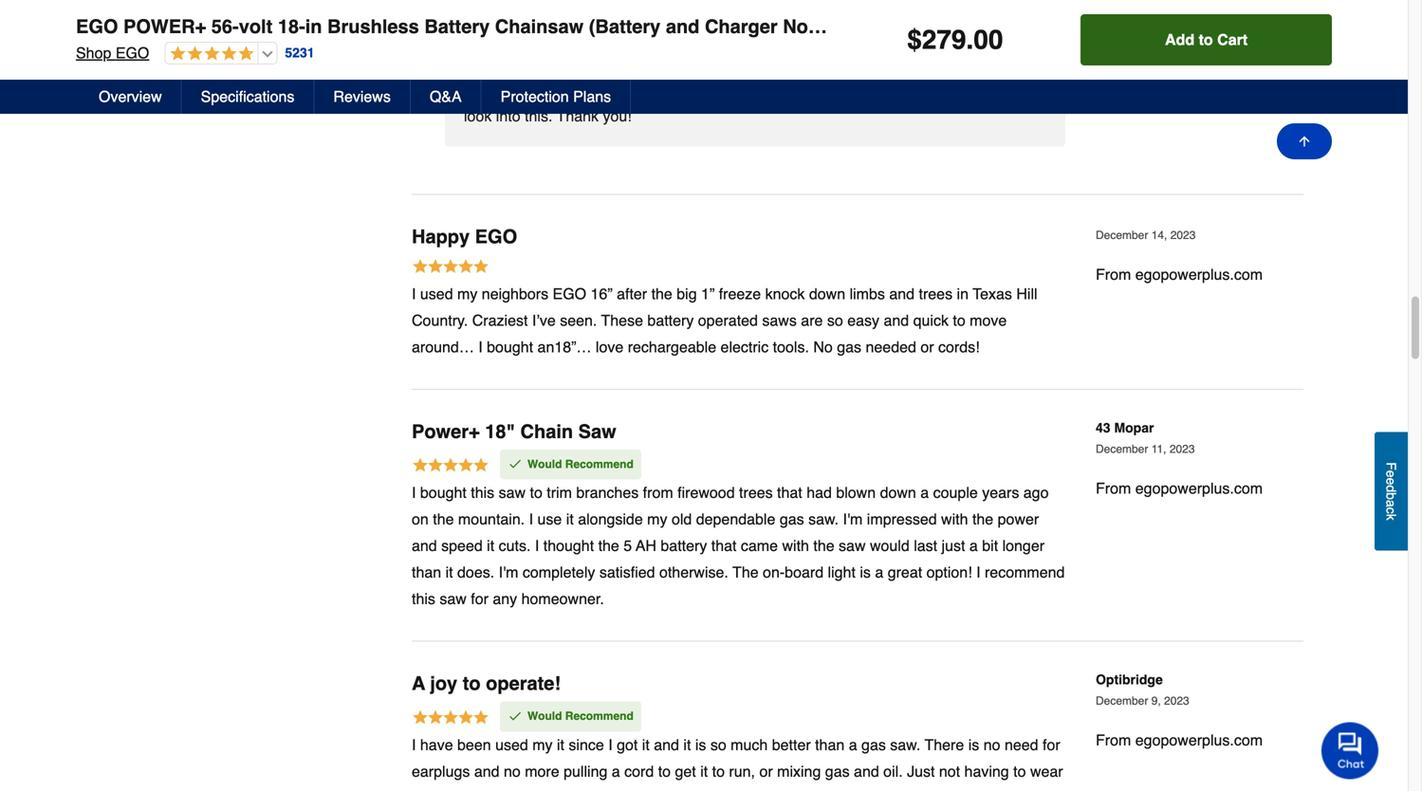 Task type: locate. For each thing, give the bounding box(es) containing it.
1 vertical spatial from
[[643, 484, 673, 501]]

saw. up oil.
[[890, 736, 921, 754]]

use
[[537, 511, 562, 528]]

is right it
[[587, 789, 598, 791]]

love
[[596, 338, 624, 356]]

16"
[[591, 285, 613, 303]]

5 stars image for joy
[[412, 708, 490, 729]]

3 5 stars image from the top
[[412, 708, 490, 729]]

battery down old
[[661, 537, 707, 555]]

1 earplugs from the top
[[412, 763, 470, 780]]

to right add
[[1199, 31, 1213, 48]]

5 stars image down happy
[[412, 257, 490, 278]]

also
[[602, 789, 630, 791]]

it right get
[[700, 763, 708, 780]]

2 would recommend from the top
[[527, 710, 634, 723]]

0 vertical spatial no
[[984, 736, 1000, 754]]

2 vertical spatial or
[[759, 763, 773, 780]]

2 vertical spatial egopowerplus.com
[[1135, 732, 1263, 749]]

1 horizontal spatial bought
[[487, 338, 533, 356]]

1 vertical spatial in
[[957, 285, 969, 303]]

to right joy
[[463, 673, 481, 695]]

down inside i bought this saw to trim branches from firewood trees that had blown down a couple years ago on the mountain. i use it alongside my old dependable gas saw. i'm impressed with the power and speed it cuts. i thought the 5 ah battery that came with the saw would last just a bit longer than it does. i'm completely satisfied otherwise. the on-board light is a great option! i recommend this saw for any homeowner.
[[880, 484, 916, 501]]

and up one
[[854, 763, 879, 780]]

saw down checkmark icon
[[499, 484, 526, 501]]

a up k
[[1384, 500, 1399, 507]]

my left old
[[647, 511, 667, 528]]

e up b
[[1384, 478, 1399, 485]]

on inside hello there! we appreciate you taking the time to leave a review. please send ego a direct message on facebook, instagram, or x at your earliest opportunity and we'll look into this. thank you!
[[571, 84, 588, 102]]

1 would from the top
[[527, 458, 562, 471]]

i up country.
[[412, 285, 416, 303]]

2 december from the top
[[1096, 229, 1148, 242]]

7,
[[1151, 31, 1161, 45]]

would
[[527, 458, 562, 471], [527, 710, 562, 723]]

bit
[[982, 537, 998, 555]]

that left the had
[[777, 484, 802, 501]]

0 vertical spatial bought
[[487, 338, 533, 356]]

on up thank
[[571, 84, 588, 102]]

power
[[998, 511, 1039, 528]]

volt
[[239, 16, 273, 37]]

for up wear
[[1043, 736, 1060, 754]]

3 egopowerplus.com from the top
[[1135, 732, 1263, 749]]

light
[[828, 564, 856, 581]]

saw.
[[808, 511, 839, 528], [890, 736, 921, 754]]

there!
[[503, 62, 542, 79]]

used inside "i have been used my it since i got it and it is so much better than a gas saw. there is no need for earplugs and no more pulling a cord to get it to run, or mixing gas and oil. just not having to wear earplugs makes it a joy. it is also very powerful, should have gotten one sooner."
[[495, 736, 528, 754]]

1 vertical spatial would
[[527, 710, 562, 723]]

1 vertical spatial that
[[711, 537, 737, 555]]

from egopowerplus.com down 9,
[[1096, 732, 1263, 749]]

would
[[870, 537, 910, 555]]

i'm up any
[[499, 564, 518, 581]]

0 vertical spatial or
[[743, 84, 757, 102]]

1 horizontal spatial have
[[782, 789, 815, 791]]

message
[[505, 84, 567, 102]]

q&a
[[430, 88, 462, 105]]

0 vertical spatial service
[[1195, 9, 1242, 24]]

is
[[860, 564, 871, 581], [695, 736, 706, 754], [968, 736, 979, 754], [587, 789, 598, 791]]

from down optibridge december 9, 2023
[[1096, 732, 1131, 749]]

battery inside i bought this saw to trim branches from firewood trees that had blown down a couple years ago on the mountain. i use it alongside my old dependable gas saw. i'm impressed with the power and speed it cuts. i thought the 5 ah battery that came with the saw would last just a bit longer than it does. i'm completely satisfied otherwise. the on-board light is a great option! i recommend this saw for any homeowner.
[[661, 537, 707, 555]]

0 vertical spatial for
[[471, 590, 488, 608]]

saw. inside i bought this saw to trim branches from firewood trees that had blown down a couple years ago on the mountain. i use it alongside my old dependable gas saw. i'm impressed with the power and speed it cuts. i thought the 5 ah battery that came with the saw would last just a bit longer than it does. i'm completely satisfied otherwise. the on-board light is a great option! i recommend this saw for any homeowner.
[[808, 511, 839, 528]]

better
[[772, 736, 811, 754]]

0 horizontal spatial for
[[471, 590, 488, 608]]

3 from from the top
[[1096, 732, 1131, 749]]

cart
[[1217, 31, 1248, 48]]

1 vertical spatial 5 stars image
[[412, 456, 490, 477]]

0 vertical spatial in
[[305, 16, 322, 37]]

or up 'should'
[[759, 763, 773, 780]]

1 horizontal spatial than
[[815, 736, 845, 754]]

1 vertical spatial i'm
[[499, 564, 518, 581]]

from egopowerplus.com down the '11,'
[[1096, 479, 1263, 497]]

2023 right 9,
[[1164, 695, 1189, 708]]

0 vertical spatial on
[[571, 84, 588, 102]]

1 vertical spatial would recommend
[[527, 710, 634, 723]]

december inside 43 mopar december 11, 2023
[[1096, 442, 1148, 456]]

0 vertical spatial used
[[420, 285, 453, 303]]

egopowerplus.com
[[1135, 266, 1263, 283], [1135, 479, 1263, 497], [1135, 732, 1263, 749]]

1 vertical spatial for
[[1043, 736, 1060, 754]]

this
[[471, 484, 494, 501], [412, 590, 435, 608]]

1 vertical spatial on
[[412, 511, 429, 528]]

impressed
[[867, 511, 937, 528]]

1 horizontal spatial so
[[827, 312, 843, 329]]

move
[[970, 312, 1007, 329]]

happy
[[412, 226, 470, 248]]

1 horizontal spatial saw.
[[890, 736, 921, 754]]

down up impressed
[[880, 484, 916, 501]]

from up we
[[541, 26, 574, 44]]

would for saw
[[527, 458, 562, 471]]

d
[[1384, 485, 1399, 492]]

0 vertical spatial i'm
[[843, 511, 863, 528]]

i've
[[532, 312, 556, 329]]

there
[[925, 736, 964, 754]]

saw up light
[[839, 537, 866, 555]]

came
[[741, 537, 778, 555]]

to inside i used my neighbors ego 16" after the big 1" freeze knock down limbs and trees in texas hill country.  craziest i've seen.  these battery operated saws are so easy and quick to move around… i bought an18"… love rechargeable  electric tools.  no gas needed or cords!
[[953, 312, 966, 329]]

0 horizontal spatial down
[[809, 285, 845, 303]]

and down send
[[958, 84, 984, 102]]

i
[[412, 285, 416, 303], [478, 338, 483, 356], [412, 484, 416, 501], [529, 511, 533, 528], [535, 537, 539, 555], [976, 564, 981, 581], [412, 736, 416, 754], [608, 736, 613, 754]]

4 december from the top
[[1096, 695, 1148, 708]]

0 horizontal spatial i'm
[[499, 564, 518, 581]]

oil.
[[883, 763, 903, 780]]

the
[[733, 564, 759, 581]]

the left big
[[651, 285, 672, 303]]

0 horizontal spatial this
[[412, 590, 435, 608]]

0 horizontal spatial saw.
[[808, 511, 839, 528]]

1 would recommend from the top
[[527, 458, 634, 471]]

a left bit
[[969, 537, 978, 555]]

after
[[617, 285, 647, 303]]

0 vertical spatial would recommend
[[527, 458, 634, 471]]

0 vertical spatial that
[[777, 484, 802, 501]]

customer inside ego customer service december 7, 2023
[[1129, 9, 1191, 24]]

1 5 stars image from the top
[[412, 257, 490, 278]]

the inside hello there! we appreciate you taking the time to leave a review. please send ego a direct message on facebook, instagram, or x at your earliest opportunity and we'll look into this. thank you!
[[721, 62, 742, 79]]

would for operate!
[[527, 710, 562, 723]]

wear
[[1030, 763, 1063, 780]]

my up country.
[[457, 285, 478, 303]]

i'm down blown
[[843, 511, 863, 528]]

2023 right the '11,'
[[1170, 442, 1195, 456]]

the up bit
[[972, 511, 993, 528]]

from down december 14, 2023
[[1096, 266, 1131, 283]]

my up more
[[532, 736, 553, 754]]

1 horizontal spatial that
[[777, 484, 802, 501]]

and up taking
[[666, 16, 700, 37]]

0 vertical spatial egopowerplus.com
[[1135, 266, 1263, 283]]

have
[[420, 736, 453, 754], [782, 789, 815, 791]]

1 horizontal spatial or
[[759, 763, 773, 780]]

and inside i bought this saw to trim branches from firewood trees that had blown down a couple years ago on the mountain. i use it alongside my old dependable gas saw. i'm impressed with the power and speed it cuts. i thought the 5 ah battery that came with the saw would last just a bit longer than it does. i'm completely satisfied otherwise. the on-board light is a great option! i recommend this saw for any homeowner.
[[412, 537, 437, 555]]

0 horizontal spatial than
[[412, 564, 441, 581]]

from down 43 mopar december 11, 2023
[[1096, 479, 1131, 497]]

the
[[721, 62, 742, 79], [651, 285, 672, 303], [433, 511, 454, 528], [972, 511, 993, 528], [598, 537, 619, 555], [813, 537, 834, 555]]

service
[[1195, 9, 1242, 24], [692, 26, 746, 44]]

1 vertical spatial used
[[495, 736, 528, 754]]

so inside "i have been used my it since i got it and it is so much better than a gas saw. there is no need for earplugs and no more pulling a cord to get it to run, or mixing gas and oil. just not having to wear earplugs makes it a joy. it is also very powerful, should have gotten one sooner."
[[710, 736, 726, 754]]

0 horizontal spatial bought
[[420, 484, 467, 501]]

the left 5
[[598, 537, 619, 555]]

gas right no
[[837, 338, 861, 356]]

customer
[[1129, 9, 1191, 24], [617, 26, 687, 44]]

it left cuts.
[[487, 537, 494, 555]]

a
[[837, 62, 845, 79], [1026, 62, 1035, 79], [920, 484, 929, 501], [1384, 500, 1399, 507], [969, 537, 978, 555], [875, 564, 883, 581], [849, 736, 857, 754], [612, 763, 620, 780], [535, 789, 543, 791]]

1 horizontal spatial on
[[571, 84, 588, 102]]

recommend up the since
[[565, 710, 634, 723]]

0 vertical spatial than
[[412, 564, 441, 581]]

i used my neighbors ego 16" after the big 1" freeze knock down limbs and trees in texas hill country.  craziest i've seen.  these battery operated saws are so easy and quick to move around… i bought an18"… love rechargeable  electric tools.  no gas needed or cords!
[[412, 285, 1037, 356]]

1 vertical spatial my
[[647, 511, 667, 528]]

0 vertical spatial down
[[809, 285, 845, 303]]

trees inside i used my neighbors ego 16" after the big 1" freeze knock down limbs and trees in texas hill country.  craziest i've seen.  these battery operated saws are so easy and quick to move around… i bought an18"… love rechargeable  electric tools.  no gas needed or cords!
[[919, 285, 953, 303]]

years
[[982, 484, 1019, 501]]

to left get
[[658, 763, 671, 780]]

1 horizontal spatial customer
[[1129, 9, 1191, 24]]

0 horizontal spatial saw
[[440, 590, 467, 608]]

we'll
[[988, 84, 1017, 102]]

overview
[[99, 88, 162, 105]]

e
[[1384, 470, 1399, 478], [1384, 478, 1399, 485]]

that
[[777, 484, 802, 501], [711, 537, 737, 555]]

december inside ego customer service december 7, 2023
[[1096, 31, 1148, 45]]

or
[[743, 84, 757, 102], [921, 338, 934, 356], [759, 763, 773, 780]]

from inside i bought this saw to trim branches from firewood trees that had blown down a couple years ago on the mountain. i use it alongside my old dependable gas saw. i'm impressed with the power and speed it cuts. i thought the 5 ah battery that came with the saw would last just a bit longer than it does. i'm completely satisfied otherwise. the on-board light is a great option! i recommend this saw for any homeowner.
[[643, 484, 673, 501]]

0 horizontal spatial or
[[743, 84, 757, 102]]

ego inside i used my neighbors ego 16" after the big 1" freeze knock down limbs and trees in texas hill country.  craziest i've seen.  these battery operated saws are so easy and quick to move around… i bought an18"… love rechargeable  electric tools.  no gas needed or cords!
[[553, 285, 586, 303]]

december down mopar
[[1096, 442, 1148, 456]]

you
[[648, 62, 672, 79]]

0 vertical spatial this
[[471, 484, 494, 501]]

4.7 stars image
[[165, 46, 254, 63]]

1 vertical spatial saw.
[[890, 736, 921, 754]]

2 egopowerplus.com from the top
[[1135, 479, 1263, 497]]

with down couple
[[941, 511, 968, 528]]

11,
[[1151, 442, 1166, 456]]

0 vertical spatial so
[[827, 312, 843, 329]]

0 vertical spatial have
[[420, 736, 453, 754]]

down
[[809, 285, 845, 303], [880, 484, 916, 501]]

december
[[1096, 31, 1148, 45], [1096, 229, 1148, 242], [1096, 442, 1148, 456], [1096, 695, 1148, 708]]

gas up board
[[780, 511, 804, 528]]

an18"…
[[537, 338, 591, 356]]

and
[[666, 16, 700, 37], [958, 84, 984, 102], [889, 285, 915, 303], [884, 312, 909, 329], [412, 537, 437, 555], [654, 736, 679, 754], [474, 763, 500, 780], [854, 763, 879, 780]]

hello
[[464, 62, 499, 79]]

would recommend up trim at left
[[527, 458, 634, 471]]

for left any
[[471, 590, 488, 608]]

bought up mountain. at the left bottom of the page
[[420, 484, 467, 501]]

k
[[1384, 514, 1399, 520]]

get
[[675, 763, 696, 780]]

1 horizontal spatial no
[[984, 736, 1000, 754]]

1 vertical spatial or
[[921, 338, 934, 356]]

or inside i used my neighbors ego 16" after the big 1" freeze knock down limbs and trees in texas hill country.  craziest i've seen.  these battery operated saws are so easy and quick to move around… i bought an18"… love rechargeable  electric tools.  no gas needed or cords!
[[921, 338, 934, 356]]

1 vertical spatial than
[[815, 736, 845, 754]]

from egopowerplus.com for a joy to operate!
[[1096, 732, 1263, 749]]

limbs
[[850, 285, 885, 303]]

1 recommend from the top
[[565, 458, 634, 471]]

saw
[[578, 421, 616, 442]]

saw down does.
[[440, 590, 467, 608]]

0 horizontal spatial with
[[782, 537, 809, 555]]

0 vertical spatial saw
[[499, 484, 526, 501]]

checkmark image
[[508, 708, 523, 724]]

1 horizontal spatial my
[[532, 736, 553, 754]]

1 vertical spatial from
[[1096, 479, 1131, 497]]

had
[[807, 484, 832, 501]]

need
[[1005, 736, 1038, 754]]

just
[[942, 537, 965, 555]]

would recommend up the since
[[527, 710, 634, 723]]

0 vertical spatial earplugs
[[412, 763, 470, 780]]

please
[[901, 62, 947, 79]]

add
[[1165, 31, 1195, 48]]

2023 right 7,
[[1164, 31, 1189, 45]]

0 horizontal spatial used
[[420, 285, 453, 303]]

for inside i bought this saw to trim branches from firewood trees that had blown down a couple years ago on the mountain. i use it alongside my old dependable gas saw. i'm impressed with the power and speed it cuts. i thought the 5 ah battery that came with the saw would last just a bit longer than it does. i'm completely satisfied otherwise. the on-board light is a great option! i recommend this saw for any homeowner.
[[471, 590, 488, 608]]

blown
[[836, 484, 876, 501]]

1 vertical spatial earplugs
[[412, 789, 470, 791]]

1 vertical spatial so
[[710, 736, 726, 754]]

december left 7,
[[1096, 31, 1148, 45]]

old
[[672, 511, 692, 528]]

1 vertical spatial with
[[782, 537, 809, 555]]

is inside i bought this saw to trim branches from firewood trees that had blown down a couple years ago on the mountain. i use it alongside my old dependable gas saw. i'm impressed with the power and speed it cuts. i thought the 5 ah battery that came with the saw would last just a bit longer than it does. i'm completely satisfied otherwise. the on-board light is a great option! i recommend this saw for any homeowner.
[[860, 564, 871, 581]]

it right "use"
[[566, 511, 574, 528]]

from up old
[[643, 484, 673, 501]]

0 vertical spatial recommend
[[565, 458, 634, 471]]

0 vertical spatial from
[[1096, 266, 1131, 283]]

my inside i used my neighbors ego 16" after the big 1" freeze knock down limbs and trees in texas hill country.  craziest i've seen.  these battery operated saws are so easy and quick to move around… i bought an18"… love rechargeable  electric tools.  no gas needed or cords!
[[457, 285, 478, 303]]

1 vertical spatial trees
[[739, 484, 773, 501]]

0 vertical spatial battery
[[647, 312, 694, 329]]

gas up gotten
[[825, 763, 850, 780]]

0 vertical spatial from egopowerplus.com
[[1096, 266, 1263, 283]]

0 vertical spatial my
[[457, 285, 478, 303]]

2 horizontal spatial saw
[[839, 537, 866, 555]]

0 horizontal spatial service
[[692, 26, 746, 44]]

recommend for a joy to operate!
[[565, 710, 634, 723]]

speed
[[441, 537, 483, 555]]

have left been
[[420, 736, 453, 754]]

december down optibridge
[[1096, 695, 1148, 708]]

the left time
[[721, 62, 742, 79]]

would recommend
[[527, 458, 634, 471], [527, 710, 634, 723]]

you!
[[603, 107, 632, 125]]

mopar
[[1114, 420, 1154, 435]]

1 horizontal spatial trees
[[919, 285, 953, 303]]

0 vertical spatial customer
[[1129, 9, 1191, 24]]

no up having
[[984, 736, 1000, 754]]

0 horizontal spatial have
[[420, 736, 453, 754]]

1 from from the top
[[1096, 266, 1131, 283]]

gas inside i used my neighbors ego 16" after the big 1" freeze knock down limbs and trees in texas hill country.  craziest i've seen.  these battery operated saws are so easy and quick to move around… i bought an18"… love rechargeable  electric tools.  no gas needed or cords!
[[837, 338, 861, 356]]

i down craziest
[[478, 338, 483, 356]]

to inside i bought this saw to trim branches from firewood trees that had blown down a couple years ago on the mountain. i use it alongside my old dependable gas saw. i'm impressed with the power and speed it cuts. i thought the 5 ah battery that came with the saw would last just a bit longer than it does. i'm completely satisfied otherwise. the on-board light is a great option! i recommend this saw for any homeowner.
[[530, 484, 543, 501]]

makes
[[474, 789, 519, 791]]

thank
[[557, 107, 599, 125]]

1 horizontal spatial i'm
[[843, 511, 863, 528]]

1 vertical spatial recommend
[[565, 710, 634, 723]]

5 stars image up been
[[412, 708, 490, 729]]

1 horizontal spatial used
[[495, 736, 528, 754]]

0 horizontal spatial so
[[710, 736, 726, 754]]

bought
[[487, 338, 533, 356], [420, 484, 467, 501]]

from
[[1096, 266, 1131, 283], [1096, 479, 1131, 497], [1096, 732, 1131, 749]]

0 vertical spatial 5 stars image
[[412, 257, 490, 278]]

0 horizontal spatial on
[[412, 511, 429, 528]]

2 from from the top
[[1096, 479, 1131, 497]]

1 horizontal spatial for
[[1043, 736, 1060, 754]]

0 horizontal spatial in
[[305, 16, 322, 37]]

and left 'speed'
[[412, 537, 437, 555]]

used down checkmark image
[[495, 736, 528, 754]]

saw. down the had
[[808, 511, 839, 528]]

and inside hello there! we appreciate you taking the time to leave a review. please send ego a direct message on facebook, instagram, or x at your earliest opportunity and we'll look into this. thank you!
[[958, 84, 984, 102]]

2 recommend from the top
[[565, 710, 634, 723]]

2 vertical spatial from egopowerplus.com
[[1096, 732, 1263, 749]]

not
[[783, 16, 814, 37]]

2 from egopowerplus.com from the top
[[1096, 479, 1263, 497]]

december inside optibridge december 9, 2023
[[1096, 695, 1148, 708]]

1 vertical spatial egopowerplus.com
[[1135, 479, 1263, 497]]

and up needed
[[884, 312, 909, 329]]

direct
[[464, 84, 501, 102]]

2 vertical spatial 5 stars image
[[412, 708, 490, 729]]

december left the 14, at top right
[[1096, 229, 1148, 242]]

and up makes
[[474, 763, 500, 780]]

so left much
[[710, 736, 726, 754]]

5 stars image
[[412, 257, 490, 278], [412, 456, 490, 477], [412, 708, 490, 729]]

customer up you
[[617, 26, 687, 44]]

protection plans button
[[482, 80, 631, 114]]

1 egopowerplus.com from the top
[[1135, 266, 1263, 283]]

2 5 stars image from the top
[[412, 456, 490, 477]]

tools.
[[773, 338, 809, 356]]

down inside i used my neighbors ego 16" after the big 1" freeze knock down limbs and trees in texas hill country.  craziest i've seen.  these battery operated saws are so easy and quick to move around… i bought an18"… love rechargeable  electric tools.  no gas needed or cords!
[[809, 285, 845, 303]]

in up 5231
[[305, 16, 322, 37]]

than down 'speed'
[[412, 564, 441, 581]]

1 horizontal spatial down
[[880, 484, 916, 501]]

is up get
[[695, 736, 706, 754]]

1 horizontal spatial in
[[957, 285, 969, 303]]

down up are
[[809, 285, 845, 303]]

run,
[[729, 763, 755, 780]]

2 horizontal spatial my
[[647, 511, 667, 528]]

used up country.
[[420, 285, 453, 303]]

1 vertical spatial bought
[[420, 484, 467, 501]]

2023 inside optibridge december 9, 2023
[[1164, 695, 1189, 708]]

0 vertical spatial from
[[541, 26, 574, 44]]

2 would from the top
[[527, 710, 562, 723]]

or down quick
[[921, 338, 934, 356]]

0 vertical spatial trees
[[919, 285, 953, 303]]

or left x
[[743, 84, 757, 102]]

add to cart button
[[1081, 14, 1332, 65]]

5 stars image down power+ on the left of the page
[[412, 456, 490, 477]]

i left been
[[412, 736, 416, 754]]

with
[[941, 511, 968, 528], [782, 537, 809, 555]]

recommend up branches
[[565, 458, 634, 471]]

0 horizontal spatial that
[[711, 537, 737, 555]]

2 horizontal spatial or
[[921, 338, 934, 356]]

3 from egopowerplus.com from the top
[[1096, 732, 1263, 749]]

3 december from the top
[[1096, 442, 1148, 456]]

have down mixing
[[782, 789, 815, 791]]

should
[[733, 789, 778, 791]]

to up 'cords!'
[[953, 312, 966, 329]]

1 december from the top
[[1096, 31, 1148, 45]]

one
[[865, 789, 891, 791]]

on inside i bought this saw to trim branches from firewood trees that had blown down a couple years ago on the mountain. i use it alongside my old dependable gas saw. i'm impressed with the power and speed it cuts. i thought the 5 ah battery that came with the saw would last just a bit longer than it does. i'm completely satisfied otherwise. the on-board light is a great option! i recommend this saw for any homeowner.
[[412, 511, 429, 528]]

sooner.
[[895, 789, 945, 791]]

does.
[[457, 564, 494, 581]]

this left any
[[412, 590, 435, 608]]



Task type: describe. For each thing, give the bounding box(es) containing it.
a up earliest
[[837, 62, 845, 79]]

craziest
[[472, 312, 528, 329]]

would recommend for saw
[[527, 458, 634, 471]]

specifications
[[201, 88, 294, 105]]

power+ 18" chain saw
[[412, 421, 616, 442]]

it left the since
[[557, 736, 564, 754]]

x
[[761, 84, 771, 102]]

a right send
[[1026, 62, 1035, 79]]

a down more
[[535, 789, 543, 791]]

satisfied
[[599, 564, 655, 581]]

i right the option!
[[976, 564, 981, 581]]

joy
[[430, 673, 457, 695]]

(battery
[[589, 16, 661, 37]]

i bought this saw to trim branches from firewood trees that had blown down a couple years ago on the mountain. i use it alongside my old dependable gas saw. i'm impressed with the power and speed it cuts. i thought the 5 ah battery that came with the saw would last just a bit longer than it does. i'm completely satisfied otherwise. the on-board light is a great option! i recommend this saw for any homeowner.
[[412, 484, 1065, 608]]

been
[[457, 736, 491, 754]]

quick
[[913, 312, 949, 329]]

couple
[[933, 484, 978, 501]]

5
[[624, 537, 632, 555]]

taking
[[676, 62, 717, 79]]

would recommend for operate!
[[527, 710, 634, 723]]

a left couple
[[920, 484, 929, 501]]

or inside hello there! we appreciate you taking the time to leave a review. please send ego a direct message on facebook, instagram, or x at your earliest opportunity and we'll look into this. thank you!
[[743, 84, 757, 102]]

brushless
[[327, 16, 419, 37]]

arrow up image
[[1297, 134, 1312, 149]]

gas inside i bought this saw to trim branches from firewood trees that had blown down a couple years ago on the mountain. i use it alongside my old dependable gas saw. i'm impressed with the power and speed it cuts. i thought the 5 ah battery that came with the saw would last just a bit longer than it does. i'm completely satisfied otherwise. the on-board light is a great option! i recommend this saw for any homeowner.
[[780, 511, 804, 528]]

14,
[[1151, 229, 1167, 242]]

ago
[[1023, 484, 1049, 501]]

needed
[[866, 338, 916, 356]]

used inside i used my neighbors ego 16" after the big 1" freeze knock down limbs and trees in texas hill country.  craziest i've seen.  these battery operated saws are so easy and quick to move around… i bought an18"… love rechargeable  electric tools.  no gas needed or cords!
[[420, 285, 453, 303]]

chat invite button image
[[1322, 721, 1379, 779]]

option!
[[927, 564, 972, 581]]

in inside i used my neighbors ego 16" after the big 1" freeze knock down limbs and trees in texas hill country.  craziest i've seen.  these battery operated saws are so easy and quick to move around… i bought an18"… love rechargeable  electric tools.  no gas needed or cords!
[[957, 285, 969, 303]]

for inside "i have been used my it since i got it and it is so much better than a gas saw. there is no need for earplugs and no more pulling a cord to get it to run, or mixing gas and oil. just not having to wear earplugs makes it a joy. it is also very powerful, should have gotten one sooner."
[[1043, 736, 1060, 754]]

joy.
[[548, 789, 570, 791]]

protection plans
[[501, 88, 611, 105]]

included)
[[820, 16, 904, 37]]

alongside
[[578, 511, 643, 528]]

a up also
[[612, 763, 620, 780]]

optibridge december 9, 2023
[[1096, 672, 1189, 708]]

my inside i bought this saw to trim branches from firewood trees that had blown down a couple years ago on the mountain. i use it alongside my old dependable gas saw. i'm impressed with the power and speed it cuts. i thought the 5 ah battery that came with the saw would last just a bit longer than it does. i'm completely satisfied otherwise. the on-board light is a great option! i recommend this saw for any homeowner.
[[647, 511, 667, 528]]

got
[[617, 736, 638, 754]]

charger
[[705, 16, 778, 37]]

freeze
[[719, 285, 761, 303]]

pulling
[[564, 763, 608, 780]]

no
[[813, 338, 833, 356]]

c
[[1384, 507, 1399, 514]]

to left run,
[[712, 763, 725, 780]]

trees inside i bought this saw to trim branches from firewood trees that had blown down a couple years ago on the mountain. i use it alongside my old dependable gas saw. i'm impressed with the power and speed it cuts. i thought the 5 ah battery that came with the saw would last just a bit longer than it does. i'm completely satisfied otherwise. the on-board light is a great option! i recommend this saw for any homeowner.
[[739, 484, 773, 501]]

recommend
[[985, 564, 1065, 581]]

just
[[907, 763, 935, 780]]

and up get
[[654, 736, 679, 754]]

the up light
[[813, 537, 834, 555]]

protection
[[501, 88, 569, 105]]

on for the
[[412, 511, 429, 528]]

leave
[[796, 62, 832, 79]]

on for facebook,
[[571, 84, 588, 102]]

texas
[[973, 285, 1012, 303]]

having
[[964, 763, 1009, 780]]

chainsaw
[[495, 16, 584, 37]]

specifications button
[[182, 80, 314, 114]]

battery inside i used my neighbors ego 16" after the big 1" freeze knock down limbs and trees in texas hill country.  craziest i've seen.  these battery operated saws are so easy and quick to move around… i bought an18"… love rechargeable  electric tools.  no gas needed or cords!
[[647, 312, 694, 329]]

1 e from the top
[[1384, 470, 1399, 478]]

it right got at the bottom of the page
[[642, 736, 650, 754]]

1 vertical spatial this
[[412, 590, 435, 608]]

a
[[412, 673, 425, 695]]

it down more
[[523, 789, 531, 791]]

mixing
[[777, 763, 821, 780]]

trim
[[547, 484, 572, 501]]

it up get
[[683, 736, 691, 754]]

service inside ego customer service december 7, 2023
[[1195, 9, 1242, 24]]

time
[[746, 62, 775, 79]]

1 vertical spatial service
[[692, 26, 746, 44]]

than inside i bought this saw to trim branches from firewood trees that had blown down a couple years ago on the mountain. i use it alongside my old dependable gas saw. i'm impressed with the power and speed it cuts. i thought the 5 ah battery that came with the saw would last just a bit longer than it does. i'm completely satisfied otherwise. the on-board light is a great option! i recommend this saw for any homeowner.
[[412, 564, 441, 581]]

i down power+ on the left of the page
[[412, 484, 416, 501]]

power+
[[412, 421, 480, 442]]

.
[[966, 25, 974, 55]]

0 horizontal spatial from
[[541, 26, 574, 44]]

2 vertical spatial saw
[[440, 590, 467, 608]]

from egopowerplus.com for power+ 18" chain saw
[[1096, 479, 1263, 497]]

instagram,
[[667, 84, 739, 102]]

to down need
[[1013, 763, 1026, 780]]

completely
[[523, 564, 595, 581]]

thought
[[543, 537, 594, 555]]

1 horizontal spatial this
[[471, 484, 494, 501]]

much
[[731, 736, 768, 754]]

$ 279 . 00
[[907, 25, 1003, 55]]

1 vertical spatial saw
[[839, 537, 866, 555]]

2023 inside ego customer service december 7, 2023
[[1164, 31, 1189, 45]]

is right there
[[968, 736, 979, 754]]

earliest
[[826, 84, 875, 102]]

or inside "i have been used my it since i got it and it is so much better than a gas saw. there is no need for earplugs and no more pulling a cord to get it to run, or mixing gas and oil. just not having to wear earplugs makes it a joy. it is also very powerful, should have gotten one sooner."
[[759, 763, 773, 780]]

bought inside i bought this saw to trim branches from firewood trees that had blown down a couple years ago on the mountain. i use it alongside my old dependable gas saw. i'm impressed with the power and speed it cuts. i thought the 5 ah battery that came with the saw would last just a bit longer than it does. i'm completely satisfied otherwise. the on-board light is a great option! i recommend this saw for any homeowner.
[[420, 484, 467, 501]]

2 e from the top
[[1384, 478, 1399, 485]]

your
[[792, 84, 822, 102]]

egopowerplus.com for saw
[[1135, 479, 1263, 497]]

the up 'speed'
[[433, 511, 454, 528]]

2023 inside 43 mopar december 11, 2023
[[1170, 442, 1195, 456]]

bought inside i used my neighbors ego 16" after the big 1" freeze knock down limbs and trees in texas hill country.  craziest i've seen.  these battery operated saws are so easy and quick to move around… i bought an18"… love rechargeable  electric tools.  no gas needed or cords!
[[487, 338, 533, 356]]

5 stars image for ego
[[412, 257, 490, 278]]

last
[[914, 537, 937, 555]]

recommend for power+ 18" chain saw
[[565, 458, 634, 471]]

2023 right the 14, at top right
[[1170, 229, 1196, 242]]

ego inside hello there! we appreciate you taking the time to leave a review. please send ego a direct message on facebook, instagram, or x at your earliest opportunity and we'll look into this. thank you!
[[988, 62, 1022, 79]]

i left got at the bottom of the page
[[608, 736, 613, 754]]

43
[[1096, 420, 1111, 435]]

i right cuts.
[[535, 537, 539, 555]]

great
[[888, 564, 922, 581]]

review.
[[849, 62, 896, 79]]

b
[[1384, 492, 1399, 500]]

country.
[[412, 312, 468, 329]]

1 horizontal spatial with
[[941, 511, 968, 528]]

from for operate!
[[1096, 732, 1131, 749]]

a up gotten
[[849, 736, 857, 754]]

00
[[974, 25, 1003, 55]]

to inside hello there! we appreciate you taking the time to leave a review. please send ego a direct message on facebook, instagram, or x at your earliest opportunity and we'll look into this. thank you!
[[779, 62, 792, 79]]

gotten
[[819, 789, 861, 791]]

are
[[801, 312, 823, 329]]

power+
[[123, 16, 206, 37]]

$
[[907, 25, 922, 55]]

f
[[1384, 462, 1399, 470]]

seen.
[[560, 312, 597, 329]]

branches
[[576, 484, 639, 501]]

facebook,
[[592, 84, 663, 102]]

a left great
[[875, 564, 883, 581]]

longer
[[1002, 537, 1045, 555]]

5 stars image for 18"
[[412, 456, 490, 477]]

at
[[775, 84, 788, 102]]

very
[[634, 789, 663, 791]]

1 vertical spatial have
[[782, 789, 815, 791]]

plans
[[573, 88, 611, 105]]

1 from egopowerplus.com from the top
[[1096, 266, 1263, 283]]

18-
[[278, 16, 305, 37]]

1 vertical spatial customer
[[617, 26, 687, 44]]

checkmark image
[[508, 456, 523, 472]]

arrow right image
[[413, 9, 431, 27]]

gas up oil.
[[861, 736, 886, 754]]

saws
[[762, 312, 797, 329]]

appreciate
[[572, 62, 643, 79]]

the inside i used my neighbors ego 16" after the big 1" freeze knock down limbs and trees in texas hill country.  craziest i've seen.  these battery operated saws are so easy and quick to move around… i bought an18"… love rechargeable  electric tools.  no gas needed or cords!
[[651, 285, 672, 303]]

optibridge
[[1096, 672, 1163, 687]]

december 14, 2023
[[1096, 229, 1196, 242]]

than inside "i have been used my it since i got it and it is so much better than a gas saw. there is no need for earplugs and no more pulling a cord to get it to run, or mixing gas and oil. just not having to wear earplugs makes it a joy. it is also very powerful, should have gotten one sooner."
[[815, 736, 845, 754]]

ego power+ 56-volt 18-in brushless battery chainsaw (battery and charger not included)
[[76, 16, 904, 37]]

saw. inside "i have been used my it since i got it and it is so much better than a gas saw. there is no need for earplugs and no more pulling a cord to get it to run, or mixing gas and oil. just not having to wear earplugs makes it a joy. it is also very powerful, should have gotten one sooner."
[[890, 736, 921, 754]]

to inside button
[[1199, 31, 1213, 48]]

send
[[951, 62, 984, 79]]

it left does.
[[445, 564, 453, 581]]

i left "use"
[[529, 511, 533, 528]]

from for saw
[[1096, 479, 1131, 497]]

ego inside ego customer service december 7, 2023
[[1096, 9, 1125, 24]]

43 mopar december 11, 2023
[[1096, 420, 1195, 456]]

board
[[785, 564, 824, 581]]

so inside i used my neighbors ego 16" after the big 1" freeze knock down limbs and trees in texas hill country.  craziest i've seen.  these battery operated saws are so easy and quick to move around… i bought an18"… love rechargeable  electric tools.  no gas needed or cords!
[[827, 312, 843, 329]]

2 earplugs from the top
[[412, 789, 470, 791]]

my inside "i have been used my it since i got it and it is so much better than a gas saw. there is no need for earplugs and no more pulling a cord to get it to run, or mixing gas and oil. just not having to wear earplugs makes it a joy. it is also very powerful, should have gotten one sooner."
[[532, 736, 553, 754]]

0 horizontal spatial no
[[504, 763, 521, 780]]

operated
[[698, 312, 758, 329]]

response
[[464, 26, 536, 44]]

a inside button
[[1384, 500, 1399, 507]]

and right limbs
[[889, 285, 915, 303]]

egopowerplus.com for operate!
[[1135, 732, 1263, 749]]



Task type: vqa. For each thing, say whether or not it's contained in the screenshot.
The 1"
yes



